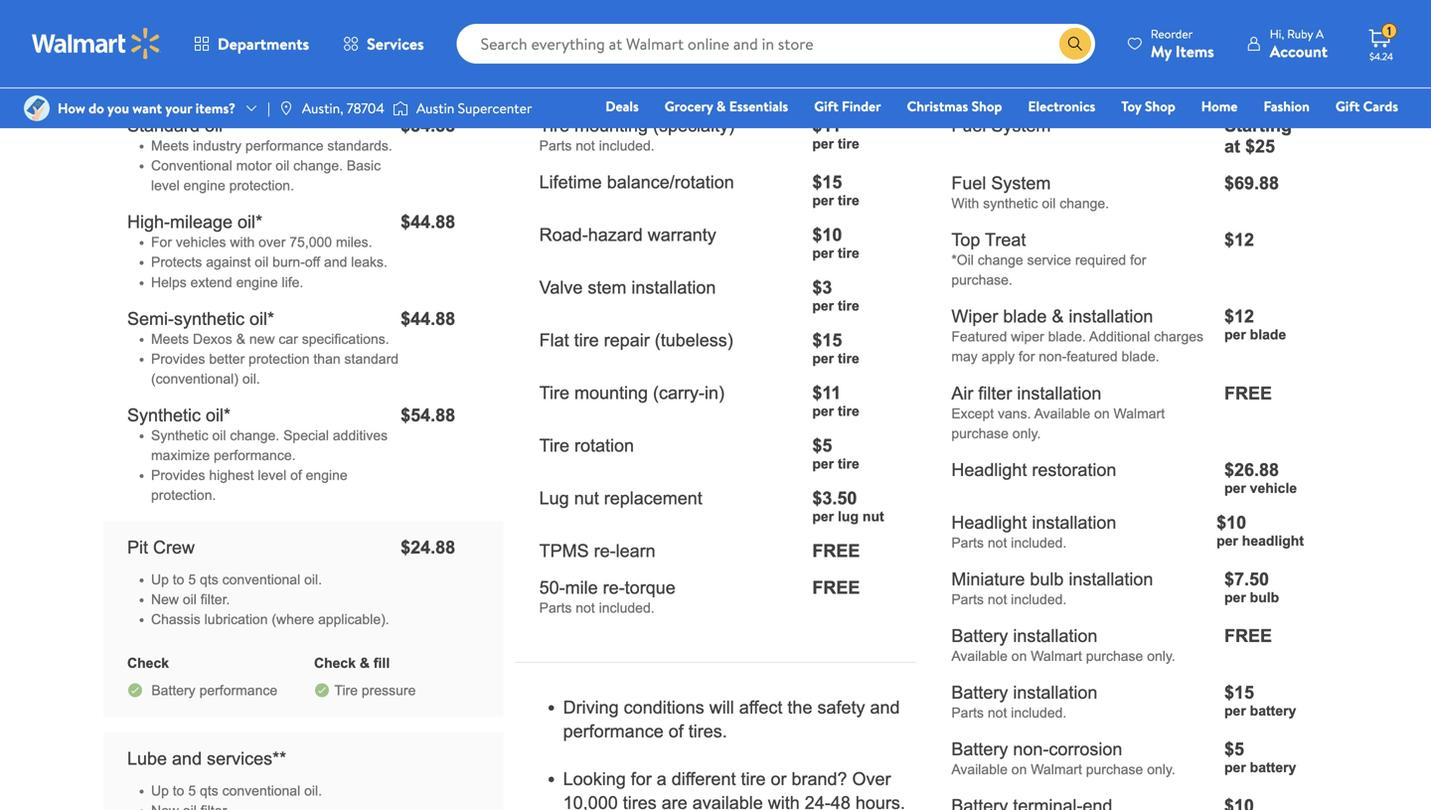 Task type: vqa. For each thing, say whether or not it's contained in the screenshot.
'Gift Cards Registry'
yes



Task type: locate. For each thing, give the bounding box(es) containing it.
toy
[[1122, 96, 1142, 116]]

1 horizontal spatial  image
[[278, 100, 294, 116]]

 image for austin, 78704
[[278, 100, 294, 116]]

reorder my items
[[1151, 25, 1215, 62]]

walmart+
[[1340, 124, 1399, 144]]

1 gift from the left
[[814, 96, 839, 116]]

walmart image
[[32, 28, 161, 60]]

services
[[367, 33, 424, 55]]

cards
[[1364, 96, 1399, 116]]

1 horizontal spatial gift
[[1336, 96, 1360, 116]]

grocery & essentials
[[665, 96, 789, 116]]

 image
[[393, 98, 409, 118]]

1 horizontal spatial shop
[[1145, 96, 1176, 116]]

gift left the cards
[[1336, 96, 1360, 116]]

gift left finder
[[814, 96, 839, 116]]

$4.24
[[1370, 50, 1394, 63]]

shop inside the christmas shop link
[[972, 96, 1003, 116]]

 image left how
[[24, 95, 50, 121]]

austin,
[[302, 98, 344, 118]]

shop right toy
[[1145, 96, 1176, 116]]

departments button
[[177, 20, 326, 68]]

home link
[[1193, 95, 1247, 117]]

 image for how do you want your items?
[[24, 95, 50, 121]]

reorder
[[1151, 25, 1193, 42]]

your
[[165, 98, 192, 118]]

 image right |
[[278, 100, 294, 116]]

shop
[[972, 96, 1003, 116], [1145, 96, 1176, 116]]

christmas shop link
[[898, 95, 1012, 117]]

toy shop link
[[1113, 95, 1185, 117]]

austin supercenter
[[417, 98, 532, 118]]

one
[[1246, 124, 1276, 144]]

grocery & essentials link
[[656, 95, 798, 117]]

2 gift from the left
[[1336, 96, 1360, 116]]

how
[[58, 98, 85, 118]]

christmas shop
[[907, 96, 1003, 116]]

gift inside gift cards registry
[[1336, 96, 1360, 116]]

 image
[[24, 95, 50, 121], [278, 100, 294, 116]]

supercenter
[[458, 98, 532, 118]]

electronics link
[[1019, 95, 1105, 117]]

0 horizontal spatial  image
[[24, 95, 50, 121]]

hi, ruby a account
[[1270, 25, 1328, 62]]

0 horizontal spatial gift
[[814, 96, 839, 116]]

account
[[1270, 40, 1328, 62]]

toy shop
[[1122, 96, 1176, 116]]

2 shop from the left
[[1145, 96, 1176, 116]]

0 horizontal spatial shop
[[972, 96, 1003, 116]]

walmart+ link
[[1331, 123, 1408, 145]]

want
[[132, 98, 162, 118]]

my
[[1151, 40, 1172, 62]]

shop for toy shop
[[1145, 96, 1176, 116]]

1 shop from the left
[[972, 96, 1003, 116]]

shop for christmas shop
[[972, 96, 1003, 116]]

gift finder link
[[806, 95, 890, 117]]

gift cards registry
[[1170, 96, 1399, 144]]

items
[[1176, 40, 1215, 62]]

shop inside toy shop link
[[1145, 96, 1176, 116]]

shop right christmas at the top
[[972, 96, 1003, 116]]

fashion
[[1264, 96, 1310, 116]]

debit
[[1280, 124, 1314, 144]]

gift cards link
[[1327, 95, 1408, 117]]

gift
[[814, 96, 839, 116], [1336, 96, 1360, 116]]



Task type: describe. For each thing, give the bounding box(es) containing it.
how do you want your items?
[[58, 98, 236, 118]]

do
[[89, 98, 104, 118]]

austin
[[417, 98, 455, 118]]

finder
[[842, 96, 881, 116]]

gift for cards
[[1336, 96, 1360, 116]]

essentials
[[729, 96, 789, 116]]

austin, 78704
[[302, 98, 385, 118]]

|
[[267, 98, 270, 118]]

departments
[[218, 33, 309, 55]]

gift finder
[[814, 96, 881, 116]]

1
[[1388, 23, 1392, 39]]

hi,
[[1270, 25, 1285, 42]]

grocery
[[665, 96, 713, 116]]

registry link
[[1161, 123, 1230, 145]]

christmas
[[907, 96, 969, 116]]

gift for finder
[[814, 96, 839, 116]]

Walmart Site-Wide search field
[[457, 24, 1095, 64]]

ruby
[[1288, 25, 1314, 42]]

&
[[717, 96, 726, 116]]

items?
[[196, 98, 236, 118]]

electronics
[[1028, 96, 1096, 116]]

a
[[1316, 25, 1324, 42]]

one debit
[[1246, 124, 1314, 144]]

fashion link
[[1255, 95, 1319, 117]]

deals link
[[597, 95, 648, 117]]

home
[[1202, 96, 1238, 116]]

services button
[[326, 20, 441, 68]]

78704
[[347, 98, 385, 118]]

deals
[[606, 96, 639, 116]]

search icon image
[[1068, 36, 1084, 52]]

Search search field
[[457, 24, 1095, 64]]

one debit link
[[1238, 123, 1323, 145]]

registry
[[1170, 124, 1221, 144]]

you
[[107, 98, 129, 118]]



